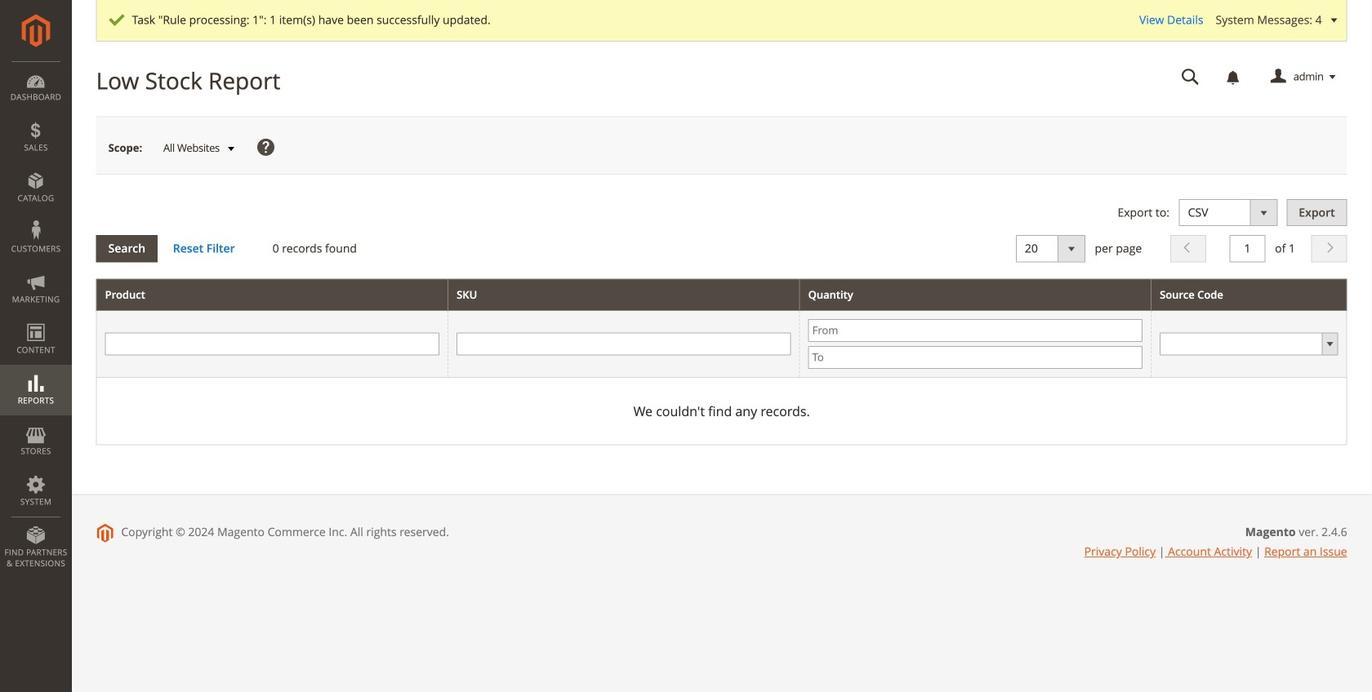 Task type: describe. For each thing, give the bounding box(es) containing it.
To text field
[[809, 346, 1143, 369]]



Task type: locate. For each thing, give the bounding box(es) containing it.
menu bar
[[0, 61, 72, 578]]

None text field
[[1171, 63, 1211, 92]]

None text field
[[1230, 235, 1266, 262], [105, 333, 440, 356], [457, 333, 791, 356], [1230, 235, 1266, 262], [105, 333, 440, 356], [457, 333, 791, 356]]

magento admin panel image
[[22, 14, 50, 47]]

From text field
[[809, 319, 1143, 342]]



Task type: vqa. For each thing, say whether or not it's contained in the screenshot.
menu bar
yes



